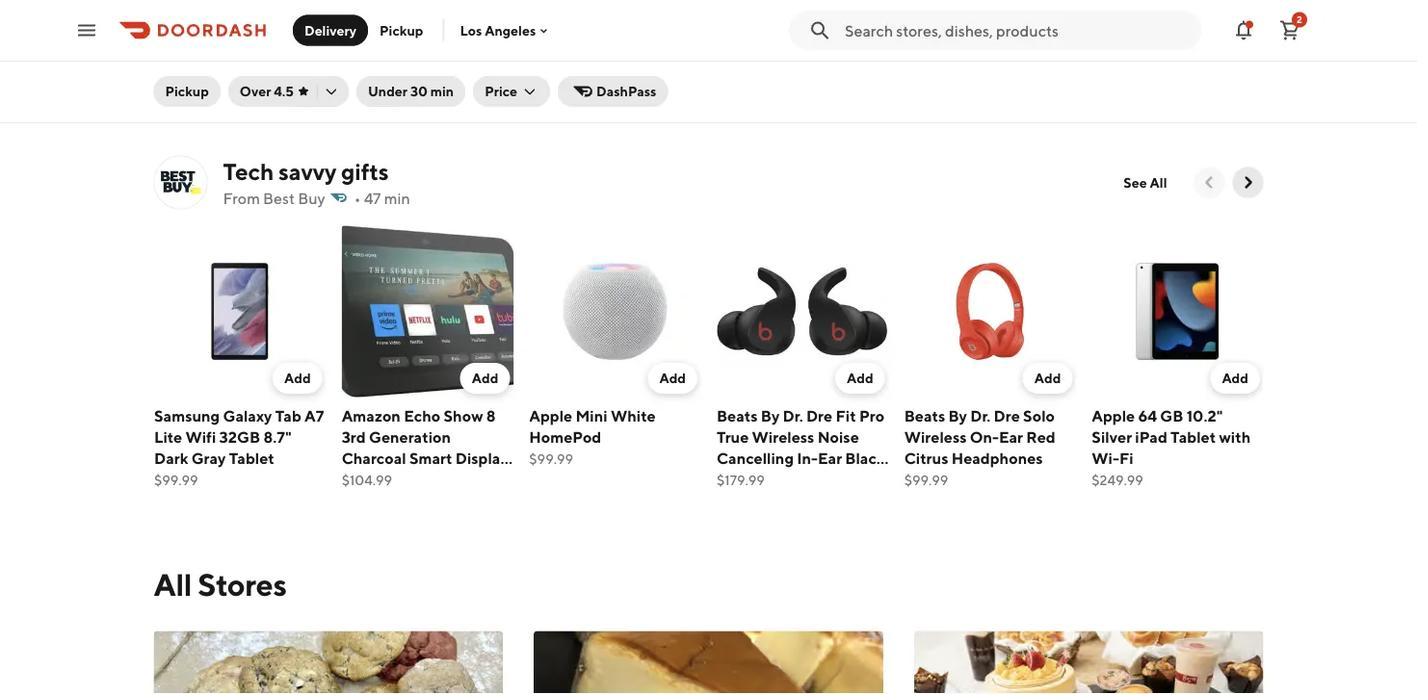 Task type: locate. For each thing, give the bounding box(es) containing it.
2 horizontal spatial click to add this store to your saved list image
[[1233, 57, 1256, 81]]

0 horizontal spatial all
[[154, 567, 192, 603]]

2 mi from the left
[[550, 82, 565, 98]]

0 vertical spatial tablet
[[1170, 428, 1216, 446]]

tab
[[275, 407, 301, 425]]

2 horizontal spatial $99.99
[[904, 472, 948, 488]]

tablet down 10.2"
[[1170, 428, 1216, 446]]

1 beats from the left
[[717, 407, 758, 425]]

fee right $3.99
[[718, 82, 738, 98]]

tablet
[[1170, 428, 1216, 446], [229, 449, 274, 467]]

0 horizontal spatial liquor
[[590, 58, 637, 76]]

dr.
[[783, 407, 803, 425], [970, 407, 991, 425]]

2 by from the left
[[948, 407, 967, 425]]

under 30 min
[[368, 83, 454, 99]]

dashpass
[[597, 83, 657, 99]]

6.2
[[154, 82, 173, 98]]

show
[[443, 407, 483, 425]]

0 horizontal spatial pickup button
[[154, 76, 221, 107]]

mi right 3.3
[[550, 82, 565, 98]]

0 vertical spatial with
[[1219, 428, 1251, 446]]

1 vertical spatial with
[[341, 470, 373, 488]]

by up the headphones
[[948, 407, 967, 425]]

mi right 6.2
[[175, 82, 190, 98]]

dre left fit
[[806, 407, 832, 425]]

dark
[[154, 449, 188, 467]]

samsung galaxy tab a7 lite wifi 32gb 8.7" dark gray tablet image
[[154, 225, 326, 397]]

1 vertical spatial ear
[[818, 449, 842, 467]]

from best buy
[[223, 189, 325, 207]]

1 horizontal spatial mi
[[550, 82, 565, 98]]

square
[[957, 58, 1008, 76]]

1 horizontal spatial $99.99
[[529, 451, 573, 467]]

4.7
[[529, 103, 548, 119]]

pickup button left over
[[154, 76, 221, 107]]

$4.99
[[254, 82, 290, 98]]

fit
[[835, 407, 856, 425]]

min
[[220, 82, 243, 98], [595, 82, 617, 98], [431, 83, 454, 99], [384, 189, 410, 207]]

$99.99 for beats by dr. dre solo wireless on-ear red citrus headphones
[[904, 472, 948, 488]]

gb
[[1160, 407, 1183, 425]]

add for amazon echo show 8 3rd generation charcoal smart display with alexa
[[471, 370, 498, 386]]

$99.99 down the dark
[[154, 472, 198, 488]]

angeles
[[485, 22, 536, 38]]

beats
[[717, 407, 758, 425], [904, 407, 945, 425]]

add button
[[272, 363, 322, 394], [272, 363, 322, 394], [460, 363, 510, 394], [460, 363, 510, 394], [648, 363, 697, 394], [648, 363, 697, 394], [835, 363, 885, 394], [835, 363, 885, 394], [1023, 363, 1072, 394], [1023, 363, 1072, 394], [1210, 363, 1260, 394], [1210, 363, 1260, 394]]

$249.99
[[1092, 472, 1143, 488]]

apple for apple mini white homepod
[[529, 407, 572, 425]]

1 add from the left
[[284, 370, 310, 386]]

0 vertical spatial pickup button
[[368, 15, 435, 46]]

beats up citrus
[[904, 407, 945, 425]]

delivery for happy's liquor
[[666, 82, 715, 98]]

0 horizontal spatial ear
[[818, 449, 842, 467]]

add for beats by dr. dre fit pro true wireless noise cancelling in-ear black earbuds
[[847, 370, 873, 386]]

1 dre from the left
[[806, 407, 832, 425]]

1 horizontal spatial fee
[[718, 82, 738, 98]]

liquor down store search: begin typing to search for stores available on doordash text box
[[1011, 58, 1058, 76]]

0 horizontal spatial pickup
[[165, 83, 209, 99]]

charcoal
[[341, 449, 406, 467]]

apple inside "apple 64 gb 10.2" silver ipad tablet with wi-fi $249.99"
[[1092, 407, 1135, 425]]

3rd
[[341, 428, 365, 446]]

0 horizontal spatial mi
[[175, 82, 190, 98]]

1 horizontal spatial liquor
[[1011, 58, 1058, 76]]

0 horizontal spatial by
[[761, 407, 779, 425]]

amazon echo show 8 3rd generation charcoal smart display with alexa
[[341, 407, 508, 488]]

1 wireless from the left
[[752, 428, 814, 446]]

• left 47
[[354, 189, 361, 207]]

ear down noise
[[818, 449, 842, 467]]

click to add this store to your saved list image for adams
[[1233, 57, 1256, 81]]

1 horizontal spatial pickup
[[380, 22, 423, 38]]

add
[[284, 370, 310, 386], [471, 370, 498, 386], [659, 370, 686, 386], [847, 370, 873, 386], [1034, 370, 1061, 386], [1222, 370, 1248, 386]]

1 dr. from the left
[[783, 407, 803, 425]]

apple for apple 64 gb 10.2" silver ipad tablet with wi-fi
[[1092, 407, 1135, 425]]

white
[[610, 407, 655, 425]]

beats inside beats by dr. dre solo wireless on-ear red citrus headphones $99.99
[[904, 407, 945, 425]]

with inside amazon echo show 8 3rd generation charcoal smart display with alexa
[[341, 470, 373, 488]]

0 horizontal spatial tablet
[[229, 449, 274, 467]]

samsung
[[154, 407, 219, 425]]

see all
[[1124, 175, 1168, 190]]

ear up the headphones
[[999, 428, 1023, 446]]

47
[[364, 189, 381, 207]]

dre inside beats by dr. dre fit pro true wireless noise cancelling in-ear black earbuds
[[806, 407, 832, 425]]

amazon
[[341, 407, 400, 425]]

in-
[[797, 449, 818, 467]]

2 delivery from the left
[[666, 82, 715, 98]]

click to add this store to your saved list image down notification bell image
[[1233, 57, 1256, 81]]

pickup for the top pickup button
[[380, 22, 423, 38]]

1 horizontal spatial delivery
[[666, 82, 715, 98]]

dre up on-
[[994, 407, 1020, 425]]

1 horizontal spatial tablet
[[1170, 428, 1216, 446]]

smart
[[409, 449, 452, 467]]

1 click to add this store to your saved list image from the left
[[483, 57, 506, 81]]

1 vertical spatial pickup button
[[154, 76, 221, 107]]

$99.99 down homepod
[[529, 451, 573, 467]]

cancelling
[[717, 449, 794, 467]]

1 horizontal spatial apple
[[1092, 407, 1135, 425]]

• left 26
[[568, 82, 573, 98]]

wireless up in-
[[752, 428, 814, 446]]

4.5
[[274, 83, 294, 99]]

$99.99 inside apple mini white homepod $99.99
[[529, 451, 573, 467]]

min right 30
[[431, 83, 454, 99]]

dr. inside beats by dr. dre fit pro true wireless noise cancelling in-ear black earbuds
[[783, 407, 803, 425]]

6 add from the left
[[1222, 370, 1248, 386]]

mi for bevmo!
[[175, 82, 190, 98]]

fee
[[344, 82, 363, 98], [718, 82, 738, 98]]

click to add this store to your saved list image left adams
[[858, 57, 881, 81]]

all right see at the right top
[[1150, 175, 1168, 190]]

true
[[717, 428, 749, 446]]

dre inside beats by dr. dre solo wireless on-ear red citrus headphones $99.99
[[994, 407, 1020, 425]]

dre for wireless
[[806, 407, 832, 425]]

0 vertical spatial pickup
[[380, 22, 423, 38]]

gray
[[191, 449, 225, 467]]

1 mi from the left
[[175, 82, 190, 98]]

$99.99
[[529, 451, 573, 467], [154, 472, 198, 488], [904, 472, 948, 488]]

0 horizontal spatial fee
[[344, 82, 363, 98]]

wi-
[[1092, 449, 1119, 467]]

1 vertical spatial tablet
[[229, 449, 274, 467]]

by for true
[[761, 407, 779, 425]]

with down 10.2"
[[1219, 428, 1251, 446]]

1 horizontal spatial with
[[1219, 428, 1251, 446]]

delivery right $4.99
[[292, 82, 341, 98]]

liquor
[[590, 58, 637, 76], [1011, 58, 1058, 76]]

2 fee from the left
[[718, 82, 738, 98]]

price
[[485, 83, 518, 99]]

min right 47
[[384, 189, 410, 207]]

wireless up citrus
[[904, 428, 967, 446]]

$3.99
[[629, 82, 664, 98]]

1 horizontal spatial ear
[[999, 428, 1023, 446]]

amazon echo show 8 3rd generation charcoal smart display with alexa image
[[341, 225, 513, 397]]

click to add this store to your saved list image
[[483, 57, 506, 81], [858, 57, 881, 81], [1233, 57, 1256, 81]]

apple up silver
[[1092, 407, 1135, 425]]

5 add from the left
[[1034, 370, 1061, 386]]

1 horizontal spatial by
[[948, 407, 967, 425]]

pickup up under 30 min
[[380, 22, 423, 38]]

beats up true
[[717, 407, 758, 425]]

1 by from the left
[[761, 407, 779, 425]]

beats by dr. dre fit pro true wireless noise cancelling in-ear black earbuds image
[[717, 225, 889, 397]]

pickup button
[[368, 15, 435, 46], [154, 76, 221, 107]]

2 click to add this store to your saved list image from the left
[[858, 57, 881, 81]]

1 horizontal spatial dre
[[994, 407, 1020, 425]]

los angeles button
[[460, 22, 552, 38]]

dr. up in-
[[783, 407, 803, 425]]

black
[[845, 449, 885, 467]]

over 4.5
[[240, 83, 294, 99]]

beats inside beats by dr. dre fit pro true wireless noise cancelling in-ear black earbuds
[[717, 407, 758, 425]]

4 add from the left
[[847, 370, 873, 386]]

fee left under
[[344, 82, 363, 98]]

by inside beats by dr. dre fit pro true wireless noise cancelling in-ear black earbuds
[[761, 407, 779, 425]]

1 fee from the left
[[344, 82, 363, 98]]

32gb
[[219, 428, 260, 446]]

1 horizontal spatial beats
[[904, 407, 945, 425]]

earbuds
[[717, 470, 776, 488]]

1 delivery from the left
[[292, 82, 341, 98]]

1 vertical spatial pickup
[[165, 83, 209, 99]]

pickup button up under 30 min
[[368, 15, 435, 46]]

2 beats from the left
[[904, 407, 945, 425]]

0 horizontal spatial dr.
[[783, 407, 803, 425]]

red
[[1026, 428, 1055, 446]]

1 items, open order cart image
[[1279, 19, 1302, 42]]

with down charcoal
[[341, 470, 373, 488]]

1 horizontal spatial wireless
[[904, 428, 967, 446]]

1 horizontal spatial click to add this store to your saved list image
[[858, 57, 881, 81]]

apple 64 gb 10.2" silver ipad tablet with wi-fi $249.99
[[1092, 407, 1251, 488]]

3 add from the left
[[659, 370, 686, 386]]

0 horizontal spatial dre
[[806, 407, 832, 425]]

by inside beats by dr. dre solo wireless on-ear red citrus headphones $99.99
[[948, 407, 967, 425]]

dre
[[806, 407, 832, 425], [994, 407, 1020, 425]]

$99.99 for samsung galaxy tab a7 lite wifi 32gb 8.7" dark gray tablet
[[154, 472, 198, 488]]

tablet down 32gb
[[229, 449, 274, 467]]

0 horizontal spatial with
[[341, 470, 373, 488]]

1 horizontal spatial dr.
[[970, 407, 991, 425]]

apple inside apple mini white homepod $99.99
[[529, 407, 572, 425]]

$99.99 down citrus
[[904, 472, 948, 488]]

wireless inside beats by dr. dre fit pro true wireless noise cancelling in-ear black earbuds
[[752, 428, 814, 446]]

wireless inside beats by dr. dre solo wireless on-ear red citrus headphones $99.99
[[904, 428, 967, 446]]

liquor up dashpass
[[590, 58, 637, 76]]

dr. up on-
[[970, 407, 991, 425]]

1 liquor from the left
[[590, 58, 637, 76]]

0 horizontal spatial apple
[[529, 407, 572, 425]]

all left stores
[[154, 567, 192, 603]]

ear
[[999, 428, 1023, 446], [818, 449, 842, 467]]

by up cancelling
[[761, 407, 779, 425]]

fee for happy's liquor
[[718, 82, 738, 98]]

0 horizontal spatial wireless
[[752, 428, 814, 446]]

pickup down bevmo!
[[165, 83, 209, 99]]

los
[[460, 22, 482, 38]]

delivery right $3.99
[[666, 82, 715, 98]]

click to add this store to your saved list image up "price"
[[483, 57, 506, 81]]

buy
[[298, 189, 325, 207]]

apple 64 gb 10.2" silver ipad tablet with wi-fi image
[[1092, 225, 1264, 397]]

1 horizontal spatial pickup button
[[368, 15, 435, 46]]

pickup
[[380, 22, 423, 38], [165, 83, 209, 99]]

$99.99 inside samsung galaxy tab a7 lite wifi 32gb 8.7" dark gray tablet $99.99
[[154, 472, 198, 488]]

dr. inside beats by dr. dre solo wireless on-ear red citrus headphones $99.99
[[970, 407, 991, 425]]

0 vertical spatial ear
[[999, 428, 1023, 446]]

from
[[223, 189, 260, 207]]

generation
[[369, 428, 451, 446]]

mi
[[175, 82, 190, 98], [550, 82, 565, 98]]

0 horizontal spatial delivery
[[292, 82, 341, 98]]

apple up homepod
[[529, 407, 572, 425]]

$179.99
[[717, 472, 765, 488]]

price button
[[473, 76, 550, 107]]

3.3
[[529, 82, 547, 98]]

2 apple from the left
[[1092, 407, 1135, 425]]

2 add from the left
[[471, 370, 498, 386]]

delivery
[[292, 82, 341, 98], [666, 82, 715, 98]]

3 click to add this store to your saved list image from the left
[[1233, 57, 1256, 81]]

0 horizontal spatial $99.99
[[154, 472, 198, 488]]

1 horizontal spatial all
[[1150, 175, 1168, 190]]

silver
[[1092, 428, 1132, 446]]

2 wireless from the left
[[904, 428, 967, 446]]

0 horizontal spatial beats
[[717, 407, 758, 425]]

min inside button
[[431, 83, 454, 99]]

click to add this store to your saved list image for happy's
[[858, 57, 881, 81]]

0 horizontal spatial click to add this store to your saved list image
[[483, 57, 506, 81]]

$99.99 inside beats by dr. dre solo wireless on-ear red citrus headphones $99.99
[[904, 472, 948, 488]]

2 dre from the left
[[994, 407, 1020, 425]]

2 dr. from the left
[[970, 407, 991, 425]]

by
[[761, 407, 779, 425], [948, 407, 967, 425]]

1 apple from the left
[[529, 407, 572, 425]]

open menu image
[[75, 19, 98, 42]]



Task type: describe. For each thing, give the bounding box(es) containing it.
happy's liquor
[[529, 58, 637, 76]]

delivery for bevmo!
[[292, 82, 341, 98]]

alexa
[[376, 470, 416, 488]]

dashpass button
[[558, 76, 668, 107]]

dr. for wireless
[[783, 407, 803, 425]]

all stores
[[154, 567, 287, 603]]

mini
[[575, 407, 607, 425]]

a7
[[304, 407, 324, 425]]

los angeles
[[460, 22, 536, 38]]

adams square liquor link
[[904, 54, 1264, 125]]

delivery
[[305, 22, 357, 38]]

fi
[[1119, 449, 1133, 467]]

display
[[455, 449, 508, 467]]

samsung galaxy tab a7 lite wifi 32gb 8.7" dark gray tablet $99.99
[[154, 407, 324, 488]]

over 4.5 button
[[228, 76, 349, 107]]

8
[[486, 407, 495, 425]]

dr. for ear
[[970, 407, 991, 425]]

apple mini white homepod image
[[529, 225, 701, 397]]

wifi
[[185, 428, 216, 446]]

pro
[[859, 407, 884, 425]]

under 30 min button
[[357, 76, 466, 107]]

noise
[[817, 428, 859, 446]]

Store search: begin typing to search for stores available on DoorDash text field
[[845, 20, 1190, 41]]

previous button of carousel image
[[1200, 173, 1220, 192]]

38
[[201, 82, 217, 98]]

galaxy
[[223, 407, 272, 425]]

under
[[368, 83, 408, 99]]

26
[[576, 82, 592, 98]]

beats for beats by dr. dre solo wireless on-ear red citrus headphones $99.99
[[904, 407, 945, 425]]

next button of carousel image
[[1239, 173, 1258, 192]]

bevmo!
[[154, 58, 210, 76]]

echo
[[403, 407, 440, 425]]

solo
[[1023, 407, 1055, 425]]

1 vertical spatial all
[[154, 567, 192, 603]]

notification bell image
[[1233, 19, 1256, 42]]

add for beats by dr. dre solo wireless on-ear red citrus headphones
[[1034, 370, 1061, 386]]

pickup for bottommost pickup button
[[165, 83, 209, 99]]

fee for bevmo!
[[344, 82, 363, 98]]

6.2 mi • 38 min • $4.99 delivery fee
[[154, 82, 363, 98]]

tablet inside "apple 64 gb 10.2" silver ipad tablet with wi-fi $249.99"
[[1170, 428, 1216, 446]]

citrus
[[904, 449, 948, 467]]

add for samsung galaxy tab a7 lite wifi 32gb 8.7" dark gray tablet
[[284, 370, 310, 386]]

2
[[1297, 14, 1303, 25]]

2 button
[[1271, 11, 1310, 50]]

stores
[[198, 567, 287, 603]]

delivery button
[[293, 15, 368, 46]]

homepod
[[529, 428, 601, 446]]

10.2"
[[1187, 407, 1223, 425]]

• left 38
[[193, 82, 199, 98]]

min right 38
[[220, 82, 243, 98]]

dre for ear
[[994, 407, 1020, 425]]

beats by dr. dre fit pro true wireless noise cancelling in-ear black earbuds
[[717, 407, 885, 488]]

3.3 mi • 26 min • $3.99 delivery fee
[[529, 82, 738, 98]]

apple mini white homepod $99.99
[[529, 407, 655, 467]]

ear inside beats by dr. dre solo wireless on-ear red citrus headphones $99.99
[[999, 428, 1023, 446]]

8.7"
[[263, 428, 291, 446]]

happy's
[[529, 58, 587, 76]]

adams
[[904, 58, 954, 76]]

0 vertical spatial all
[[1150, 175, 1168, 190]]

beats by dr. dre solo wireless on-ear red citrus headphones $99.99
[[904, 407, 1055, 488]]

gifts
[[341, 158, 389, 186]]

$104.99
[[341, 472, 392, 488]]

on-
[[970, 428, 999, 446]]

ear inside beats by dr. dre fit pro true wireless noise cancelling in-ear black earbuds
[[818, 449, 842, 467]]

add for apple 64 gb 10.2" silver ipad tablet with wi-fi
[[1222, 370, 1248, 386]]

headphones
[[951, 449, 1043, 467]]

(385)
[[567, 103, 600, 119]]

lite
[[154, 428, 182, 446]]

add for apple mini white homepod
[[659, 370, 686, 386]]

with inside "apple 64 gb 10.2" silver ipad tablet with wi-fi $249.99"
[[1219, 428, 1251, 446]]

ipad
[[1135, 428, 1167, 446]]

tech savvy gifts
[[223, 158, 389, 186]]

64
[[1138, 407, 1157, 425]]

mi for happy's liquor
[[550, 82, 565, 98]]

• 47 min
[[354, 189, 410, 207]]

by for on-
[[948, 407, 967, 425]]

30
[[410, 83, 428, 99]]

min right 26
[[595, 82, 617, 98]]

adams square liquor
[[904, 58, 1058, 76]]

over
[[240, 83, 271, 99]]

see
[[1124, 175, 1147, 190]]

beats by dr. dre solo wireless on-ear red citrus headphones image
[[904, 225, 1076, 397]]

savvy
[[278, 158, 337, 186]]

• left $4.99
[[245, 82, 251, 98]]

see all link
[[1112, 167, 1179, 198]]

best
[[263, 189, 295, 207]]

• left $3.99
[[620, 82, 626, 98]]

2 liquor from the left
[[1011, 58, 1058, 76]]

tablet inside samsung galaxy tab a7 lite wifi 32gb 8.7" dark gray tablet $99.99
[[229, 449, 274, 467]]

beats for beats by dr. dre fit pro true wireless noise cancelling in-ear black earbuds
[[717, 407, 758, 425]]

tech
[[223, 158, 274, 186]]



Task type: vqa. For each thing, say whether or not it's contained in the screenshot.
Stores
yes



